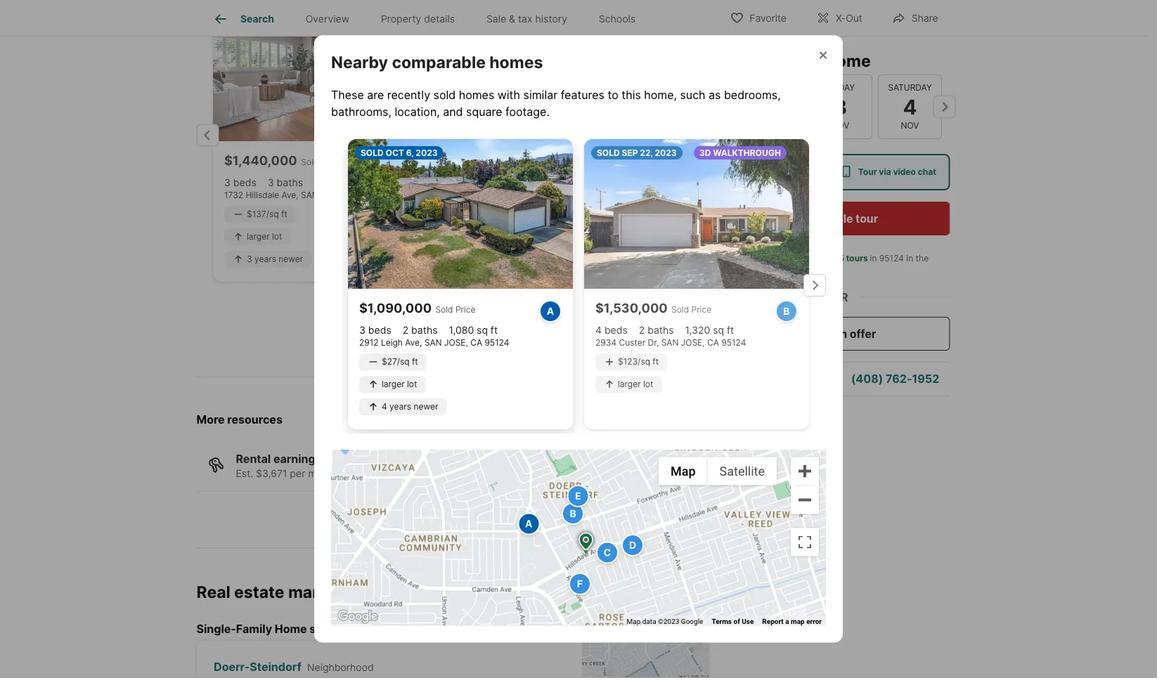 Task type: locate. For each thing, give the bounding box(es) containing it.
larger down $137/sq
[[247, 232, 270, 242]]

nov down friday
[[831, 121, 849, 131]]

3 beds for $1,440,000
[[225, 177, 257, 188]]

similar
[[523, 88, 558, 102]]

3 down $1,440,000
[[268, 177, 274, 188]]

2 tour from the left
[[858, 167, 877, 177]]

beds up '2912'
[[368, 324, 391, 336]]

4 down saturday
[[903, 94, 917, 119]]

x-out button
[[804, 3, 874, 32]]

1 vertical spatial on
[[375, 468, 386, 480]]

ave, for $1,500,000
[[523, 190, 540, 200]]

1 horizontal spatial tour
[[858, 167, 877, 177]]

previous image
[[197, 124, 219, 147]]

4 for 4 years newer
[[382, 402, 387, 412]]

a
[[547, 305, 554, 317], [525, 518, 533, 530]]

a left e f
[[525, 518, 533, 530]]

b
[[783, 305, 790, 317], [570, 508, 576, 520]]

these
[[331, 88, 364, 102]]

1 horizontal spatial newer
[[414, 402, 438, 412]]

comparable inside rental earnings est. $3,671 per month, based on comparable rentals
[[389, 468, 444, 480]]

ft right 1,602
[[356, 177, 363, 188]]

ca down "1,302 sq ft"
[[589, 190, 601, 200]]

baths for 1,602
[[277, 177, 303, 188]]

sold up comparables
[[435, 304, 453, 314]]

3 up '2912'
[[359, 324, 366, 336]]

1 vertical spatial comparable
[[389, 468, 444, 480]]

$27/sq
[[382, 357, 410, 367]]

tour right schedule
[[856, 212, 878, 225]]

comparable left rentals
[[389, 468, 444, 480]]

2 horizontal spatial newer
[[523, 254, 548, 264]]

map left error on the bottom right
[[791, 617, 805, 626]]

map inside nearby comparable homes dialog
[[791, 617, 805, 626]]

30
[[779, 266, 790, 276], [369, 622, 384, 636]]

baths up 3332 gavota ave, san jose, ca 95124
[[521, 177, 548, 188]]

tour down walkthrough
[[759, 167, 777, 177]]

overview tab
[[290, 2, 365, 36]]

95124 down "1,302 sq ft"
[[603, 190, 628, 200]]

4 down $27/sq on the left bottom
[[382, 402, 387, 412]]

2 nov from the left
[[901, 121, 919, 131]]

0 vertical spatial map
[[671, 464, 696, 479]]

1757
[[441, 583, 479, 602]]

steindorf
[[249, 660, 301, 673]]

1 vertical spatial tour
[[856, 212, 878, 225]]

sales
[[310, 622, 339, 636]]

sq for 1,302
[[587, 177, 598, 188]]

ft right $116/sq
[[525, 209, 531, 219]]

ave, for $1,440,000
[[282, 190, 299, 200]]

0 horizontal spatial 3 beds
[[225, 177, 257, 188]]

go tour this home
[[730, 51, 871, 70]]

ft right the 1,320
[[727, 324, 734, 336]]

1 vertical spatial map
[[627, 617, 641, 626]]

1 vertical spatial this
[[622, 88, 641, 102]]

homes up with
[[489, 52, 543, 72]]

2 baths up 3332 gavota ave, san jose, ca 95124
[[513, 177, 548, 188]]

sold left 'oct'
[[361, 147, 384, 157]]

in right tours
[[870, 253, 877, 264]]

1 nov from the left
[[831, 121, 849, 131]]

a down 2 years newer
[[547, 305, 554, 317]]

on
[[484, 319, 498, 332], [375, 468, 386, 480]]

newer inside nearby comparable homes dialog
[[414, 402, 438, 412]]

1 horizontal spatial 2 baths
[[513, 177, 548, 188]]

beds up 1732
[[234, 177, 257, 188]]

larger down $27/sq on the left bottom
[[382, 379, 405, 389]]

price
[[321, 157, 341, 167], [566, 157, 586, 167], [455, 304, 476, 314], [691, 304, 712, 314]]

0 vertical spatial 30
[[779, 266, 790, 276]]

sold price for $1,090,000
[[435, 304, 476, 314]]

the
[[916, 253, 929, 264]]

2 sold from the left
[[597, 147, 620, 157]]

2 baths up dr,
[[639, 324, 674, 336]]

history
[[535, 13, 567, 25]]

sq right the 1,320
[[713, 324, 724, 336]]

ave, inside nearby comparable homes dialog
[[405, 337, 422, 347]]

more
[[197, 413, 225, 426]]

sale
[[486, 13, 506, 25]]

photo of 1732 hillsdale ave, san jose, ca 95124 image
[[213, 0, 447, 141]]

menu bar inside nearby comparable homes dialog
[[659, 457, 777, 486]]

years
[[255, 254, 277, 264], [499, 254, 521, 264], [390, 402, 411, 412]]

jose, down the 1,320
[[681, 337, 705, 347]]

sold
[[433, 88, 456, 102]]

0 horizontal spatial sold
[[361, 147, 384, 157]]

sold left sep in the top right of the page
[[597, 147, 620, 157]]

price up the 1,320
[[691, 304, 712, 314]]

or
[[832, 290, 848, 304]]

map data ©2023 google
[[627, 617, 703, 626]]

95124 for redfin agents led 75 tours in 95124
[[879, 253, 904, 264]]

menu bar
[[659, 457, 777, 486]]

2 up the leigh
[[403, 324, 409, 336]]

home
[[826, 51, 871, 70]]

1,320
[[685, 324, 710, 336]]

2 up 'custer'
[[639, 324, 645, 336]]

with
[[498, 88, 520, 102]]

2 for 1,302 sq ft
[[513, 177, 519, 188]]

start
[[804, 327, 831, 341]]

2023 right 6,
[[416, 147, 438, 157]]

offer
[[850, 327, 876, 341]]

1 vertical spatial homes
[[459, 88, 494, 102]]

this left "home"
[[793, 51, 823, 70]]

1 horizontal spatial 3 beds
[[359, 324, 391, 336]]

years inside nearby comparable homes dialog
[[390, 402, 411, 412]]

sold for $1,530,000
[[597, 147, 620, 157]]

doerr-
[[213, 660, 249, 673]]

0 horizontal spatial b
[[570, 508, 576, 520]]

nov inside saturday 4 nov
[[901, 121, 919, 131]]

years for $1,440,000
[[255, 254, 277, 264]]

95124 for 3332 gavota ave, san jose, ca 95124
[[603, 190, 628, 200]]

homes up square
[[459, 88, 494, 102]]

2912 leigh ave, san jose, ca 95124
[[359, 337, 509, 347]]

1 vertical spatial b
[[570, 508, 576, 520]]

1 horizontal spatial nov
[[901, 121, 919, 131]]

1 vertical spatial 4
[[595, 324, 602, 336]]

comparable up sold at the left top of page
[[392, 52, 486, 72]]

0 horizontal spatial 30
[[369, 622, 384, 636]]

95124 down 1,080 sq ft
[[485, 337, 509, 347]]

oct
[[386, 147, 404, 157]]

1,602 sq ft
[[315, 177, 363, 188]]

map for map data ©2023 google
[[627, 617, 641, 626]]

price up "1,302" on the top
[[566, 157, 586, 167]]

1 horizontal spatial 4
[[595, 324, 602, 336]]

tour left via
[[858, 167, 877, 177]]

sq right "1,302" on the top
[[587, 177, 598, 188]]

0 vertical spatial this
[[793, 51, 823, 70]]

lot for $27/sq
[[407, 379, 417, 389]]

2 horizontal spatial ave,
[[523, 190, 540, 200]]

1 horizontal spatial sold
[[597, 147, 620, 157]]

b inside map region
[[570, 508, 576, 520]]

ca down 1,320 sq ft
[[707, 337, 719, 347]]

property details tab
[[365, 2, 471, 36]]

ca down 1,602 sq ft
[[347, 190, 359, 200]]

question
[[777, 372, 826, 386]]

beds up 3332 on the left of page
[[478, 177, 501, 188]]

lot up 4 years newer
[[407, 379, 417, 389]]

ca for 2934 custer dr, san jose, ca 95124
[[707, 337, 719, 347]]

nov for 3
[[831, 121, 849, 131]]

None button
[[808, 74, 872, 139], [878, 74, 942, 139], [808, 74, 872, 139], [878, 74, 942, 139]]

95124 for 2912 leigh ave, san jose, ca 95124
[[485, 337, 509, 347]]

hillsdale up $137/sq
[[246, 190, 280, 200]]

1,080
[[449, 324, 474, 336]]

nearby comparable homes
[[331, 52, 543, 72]]

$3,671
[[256, 468, 287, 480]]

a for ask
[[768, 372, 775, 386]]

0 horizontal spatial ave,
[[282, 190, 299, 200]]

a right ask
[[768, 372, 775, 386]]

a inside region
[[525, 518, 533, 530]]

years down $116/sq ft
[[499, 254, 521, 264]]

san
[[301, 190, 319, 200], [543, 190, 560, 200], [424, 337, 442, 347], [661, 337, 679, 347]]

tour for schedule
[[856, 212, 878, 225]]

2 horizontal spatial 3 beds
[[469, 177, 501, 188]]

2 horizontal spatial years
[[499, 254, 521, 264]]

1732 hillsdale ave, san jose, ca 95124
[[225, 190, 386, 200]]

san for hillsdale
[[301, 190, 319, 200]]

0 vertical spatial map
[[500, 319, 524, 332]]

jose, down 1,080
[[444, 337, 468, 347]]

1,080 sq ft
[[449, 324, 498, 336]]

2 horizontal spatial 2 baths
[[639, 324, 674, 336]]

1 horizontal spatial years
[[390, 402, 411, 412]]

map
[[500, 319, 524, 332], [791, 617, 805, 626]]

0 horizontal spatial a
[[768, 372, 775, 386]]

lot for $137/sq
[[272, 232, 283, 242]]

map inside popup button
[[671, 464, 696, 479]]

map left data
[[627, 617, 641, 626]]

hillsdale left ave
[[482, 583, 550, 602]]

tour for tour via video chat
[[858, 167, 877, 177]]

1 horizontal spatial on
[[484, 319, 498, 332]]

start an offer
[[804, 327, 876, 341]]

1 horizontal spatial a
[[785, 617, 789, 626]]

0 horizontal spatial map
[[627, 617, 641, 626]]

3 down $137/sq
[[247, 254, 252, 264]]

0 horizontal spatial on
[[375, 468, 386, 480]]

map left 'satellite'
[[671, 464, 696, 479]]

a right report
[[785, 617, 789, 626]]

1 horizontal spatial 2023
[[655, 147, 677, 157]]

next image
[[686, 124, 708, 147], [804, 274, 826, 297]]

0 horizontal spatial 2023
[[416, 147, 438, 157]]

report a map error
[[762, 617, 822, 626]]

jose, down "1,302" on the top
[[563, 190, 586, 200]]

newer for $1,500,000
[[523, 254, 548, 264]]

95124
[[361, 190, 386, 200], [603, 190, 628, 200], [879, 253, 904, 264], [485, 337, 509, 347], [721, 337, 746, 347]]

baths up 2912 leigh ave, san jose, ca 95124
[[411, 324, 438, 336]]

single-
[[197, 622, 236, 636]]

0 horizontal spatial tour
[[759, 167, 777, 177]]

1 horizontal spatial a
[[547, 305, 554, 317]]

next image inside nearby comparable homes dialog
[[804, 274, 826, 297]]

3 beds
[[225, 177, 257, 188], [469, 177, 501, 188], [359, 324, 391, 336]]

a
[[768, 372, 775, 386], [785, 617, 789, 626]]

next image
[[933, 96, 956, 118]]

3 beds up '2912'
[[359, 324, 391, 336]]

1 horizontal spatial 30
[[779, 266, 790, 276]]

1 vertical spatial map
[[791, 617, 805, 626]]

1 vertical spatial next image
[[804, 274, 826, 297]]

0 horizontal spatial in
[[779, 167, 786, 177]]

0 vertical spatial hillsdale
[[246, 190, 280, 200]]

ave, right gavota
[[523, 190, 540, 200]]

ft right $27/sq on the left bottom
[[412, 357, 418, 367]]

3 beds inside nearby comparable homes dialog
[[359, 324, 391, 336]]

0 horizontal spatial 4
[[382, 402, 387, 412]]

ca for 1732 hillsdale ave, san jose, ca 95124
[[347, 190, 359, 200]]

larger lot down $27/sq ft
[[382, 379, 417, 389]]

3 beds up 1732
[[225, 177, 257, 188]]

price up view comparables on map
[[455, 304, 476, 314]]

b down e
[[570, 508, 576, 520]]

map right 1,080 sq ft
[[500, 319, 524, 332]]

a inside nearby comparable homes dialog
[[785, 617, 789, 626]]

newer down $137/sq ft
[[279, 254, 304, 264]]

sold price up the 1,320
[[671, 304, 712, 314]]

1 horizontal spatial this
[[793, 51, 823, 70]]

days
[[792, 266, 811, 276]]

nov inside the friday 3 nov
[[831, 121, 849, 131]]

san down 1,602
[[301, 190, 319, 200]]

ave
[[554, 583, 584, 602]]

4 for 4 beds
[[595, 324, 602, 336]]

jose, for gavota
[[563, 190, 586, 200]]

lot
[[272, 232, 283, 242], [517, 232, 527, 242], [407, 379, 417, 389], [643, 379, 653, 389]]

2 down $116/sq
[[492, 254, 497, 264]]

1 vertical spatial a
[[525, 518, 533, 530]]

tab list
[[197, 0, 663, 36]]

search
[[240, 13, 274, 25]]

on inside rental earnings est. $3,671 per month, based on comparable rentals
[[375, 468, 386, 480]]

1 2023 from the left
[[416, 147, 438, 157]]

larger lot for 2
[[492, 232, 527, 242]]

map inside 'view comparables on map' button
[[500, 319, 524, 332]]

tour right go
[[756, 51, 789, 70]]

0 horizontal spatial map
[[500, 319, 524, 332]]

report a map error link
[[762, 617, 822, 626]]

sale & tax history
[[486, 13, 567, 25]]

map
[[671, 464, 696, 479], [627, 617, 641, 626]]

price up 1,602
[[321, 157, 341, 167]]

1,602
[[315, 177, 339, 188]]

0 horizontal spatial tour
[[756, 51, 789, 70]]

0 vertical spatial a
[[768, 372, 775, 386]]

google image
[[335, 608, 381, 626]]

in inside in the last 30 days
[[906, 253, 913, 264]]

home
[[275, 622, 307, 636]]

baths up dr,
[[648, 324, 674, 336]]

price inside $1,500,000 sold price
[[566, 157, 586, 167]]

newer down $27/sq ft
[[414, 402, 438, 412]]

2023 right 22,
[[655, 147, 677, 157]]

larger for 4
[[382, 379, 405, 389]]

sold
[[361, 147, 384, 157], [597, 147, 620, 157]]

newer for $1,440,000
[[279, 254, 304, 264]]

sold up the 1,320
[[671, 304, 689, 314]]

2 vertical spatial 4
[[382, 402, 387, 412]]

2 inside button
[[764, 94, 777, 119]]

real
[[197, 583, 230, 602]]

0 horizontal spatial this
[[622, 88, 641, 102]]

lot down "$123/sq ft"
[[643, 379, 653, 389]]

0 horizontal spatial a
[[525, 518, 533, 530]]

tour inside option
[[858, 167, 877, 177]]

2934
[[595, 337, 617, 347]]

larger lot
[[247, 232, 283, 242], [492, 232, 527, 242], [382, 379, 417, 389], [618, 379, 653, 389]]

1 horizontal spatial hillsdale
[[482, 583, 550, 602]]

0 vertical spatial comparable
[[392, 52, 486, 72]]

san for custer
[[661, 337, 679, 347]]

0 horizontal spatial nov
[[831, 121, 849, 131]]

sold price up view comparables on map
[[435, 304, 476, 314]]

nearby comparable homes dialog
[[307, 35, 846, 678]]

on right 1,080
[[484, 319, 498, 332]]

tour inside button
[[856, 212, 878, 225]]

2 horizontal spatial in
[[906, 253, 913, 264]]

tour via video chat
[[858, 167, 936, 177]]

based
[[343, 468, 372, 480]]

error
[[807, 617, 822, 626]]

an
[[834, 327, 847, 341]]

0 horizontal spatial hillsdale
[[246, 190, 280, 200]]

2 sold price from the left
[[671, 304, 712, 314]]

2 horizontal spatial 4
[[903, 94, 917, 119]]

1 horizontal spatial map
[[671, 464, 696, 479]]

0 horizontal spatial years
[[255, 254, 277, 264]]

4 up 2934
[[595, 324, 602, 336]]

4 inside saturday 4 nov
[[903, 94, 917, 119]]

0 vertical spatial b
[[783, 305, 790, 317]]

1 horizontal spatial sold price
[[671, 304, 712, 314]]

1 vertical spatial 30
[[369, 622, 384, 636]]

sold sep 22, 2023
[[597, 147, 677, 157]]

3 beds up 3332 on the left of page
[[469, 177, 501, 188]]

3332 gavota ave, san jose, ca 95124
[[469, 190, 628, 200]]

1 vertical spatial a
[[785, 617, 789, 626]]

on inside button
[[484, 319, 498, 332]]

next image left or
[[804, 274, 826, 297]]

beds for 1,080
[[368, 324, 391, 336]]

sq right 1,602
[[342, 177, 353, 188]]

2 2023 from the left
[[655, 147, 677, 157]]

0 horizontal spatial sold price
[[435, 304, 476, 314]]

0 vertical spatial tour
[[756, 51, 789, 70]]

0 horizontal spatial 2 baths
[[403, 324, 438, 336]]

larger lot down $116/sq ft
[[492, 232, 527, 242]]

list box
[[730, 154, 950, 191]]

on right based
[[375, 468, 386, 480]]

1 horizontal spatial next image
[[804, 274, 826, 297]]

1 horizontal spatial tour
[[856, 212, 878, 225]]

last
[[762, 266, 777, 276]]

years down $27/sq ft
[[390, 402, 411, 412]]

0 vertical spatial 4
[[903, 94, 917, 119]]

view
[[381, 319, 408, 332]]

0 horizontal spatial next image
[[686, 124, 708, 147]]

1 horizontal spatial ave,
[[405, 337, 422, 347]]

ca down 1,080 sq ft
[[470, 337, 482, 347]]

©2023
[[658, 617, 679, 626]]

0 vertical spatial on
[[484, 319, 498, 332]]

report
[[762, 617, 784, 626]]

tour in person
[[759, 167, 816, 177]]

larger lot for 4
[[382, 379, 417, 389]]

per
[[290, 468, 305, 480]]

0 horizontal spatial newer
[[279, 254, 304, 264]]

95124 for 1732 hillsdale ave, san jose, ca 95124
[[361, 190, 386, 200]]

tour inside option
[[759, 167, 777, 177]]

san down comparables
[[424, 337, 442, 347]]

san for leigh
[[424, 337, 442, 347]]

san right dr,
[[661, 337, 679, 347]]

$137/sq
[[247, 209, 279, 219]]

95124 down 1,602 sq ft
[[361, 190, 386, 200]]

a for report
[[785, 617, 789, 626]]

for
[[415, 583, 437, 602]]

baths for 1,320
[[648, 324, 674, 336]]

sold up 1,602
[[301, 157, 319, 167]]

in inside option
[[779, 167, 786, 177]]

1 sold from the left
[[361, 147, 384, 157]]

ave, right the leigh
[[405, 337, 422, 347]]

menu bar containing map
[[659, 457, 777, 486]]

3 down friday
[[833, 94, 847, 119]]

map button
[[659, 457, 708, 486]]

favorite
[[750, 12, 787, 24]]

1 tour from the left
[[759, 167, 777, 177]]

beds for 1,602
[[234, 177, 257, 188]]

ave, down 3 baths
[[282, 190, 299, 200]]

4
[[903, 94, 917, 119], [595, 324, 602, 336], [382, 402, 387, 412]]

more resources
[[197, 413, 283, 426]]

jose,
[[321, 190, 345, 200], [563, 190, 586, 200], [444, 337, 468, 347], [681, 337, 705, 347]]

jose, down 1,602 sq ft
[[321, 190, 345, 200]]

2 baths up 2912 leigh ave, san jose, ca 95124
[[403, 324, 438, 336]]

share button
[[880, 3, 950, 32]]

2 for 1,080 sq ft
[[403, 324, 409, 336]]

years down $137/sq ft
[[255, 254, 277, 264]]

1 horizontal spatial map
[[791, 617, 805, 626]]

1 sold price from the left
[[435, 304, 476, 314]]



Task type: describe. For each thing, give the bounding box(es) containing it.
jose, for leigh
[[444, 337, 468, 347]]

2023 for $1,090,000
[[416, 147, 438, 157]]

3 inside nearby comparable homes dialog
[[359, 324, 366, 336]]

leigh
[[381, 337, 403, 347]]

$123/sq
[[618, 357, 650, 367]]

ask a question link
[[744, 372, 826, 386]]

features
[[561, 88, 605, 102]]

redfin agents led 75 tours in 95124
[[762, 253, 904, 264]]

tour via video chat option
[[829, 154, 950, 191]]

satellite
[[720, 464, 765, 479]]

ask a question
[[744, 372, 826, 386]]

ca for 2912 leigh ave, san jose, ca 95124
[[470, 337, 482, 347]]

3 up 3332 on the left of page
[[469, 177, 476, 188]]

previous image
[[724, 96, 747, 118]]

ft right "1,302" on the top
[[601, 177, 608, 188]]

share
[[912, 12, 938, 24]]

these are recently sold homes with similar features to this home, such as bedrooms, bathrooms, location, and square footage.
[[331, 88, 781, 119]]

terms of use link
[[712, 617, 754, 626]]

762-
[[886, 372, 912, 386]]

sold inside $1,440,000 sold price
[[301, 157, 319, 167]]

0 vertical spatial a
[[547, 305, 554, 317]]

$27/sq ft
[[382, 357, 418, 367]]

map for map
[[671, 464, 696, 479]]

ft right 1,080
[[491, 324, 498, 336]]

schools tab
[[583, 2, 651, 36]]

$116/sq
[[492, 209, 523, 219]]

are
[[367, 88, 384, 102]]

lot for $123/sq
[[643, 379, 653, 389]]

nov for 4
[[901, 121, 919, 131]]

satellite button
[[708, 457, 777, 486]]

x-
[[836, 12, 846, 24]]

photo of 2912 leigh ave, san jose, ca 95124 image
[[348, 139, 573, 289]]

$123/sq ft
[[618, 357, 659, 367]]

larger lot for 3
[[247, 232, 283, 242]]

2 years newer
[[492, 254, 548, 264]]

sold for $1,090,000
[[361, 147, 384, 157]]

view comparables on map
[[381, 319, 524, 332]]

led
[[820, 253, 832, 264]]

price inside $1,440,000 sold price
[[321, 157, 341, 167]]

lot for $116/sq
[[517, 232, 527, 242]]

days)
[[386, 622, 417, 636]]

3 inside the friday 3 nov
[[833, 94, 847, 119]]

d
[[629, 540, 636, 552]]

such
[[680, 88, 706, 102]]

dr,
[[648, 337, 659, 347]]

schedule tour button
[[730, 202, 950, 236]]

terms
[[712, 617, 732, 626]]

photo of 3332 gavota ave, san jose, ca 95124 image
[[458, 0, 691, 141]]

2934 custer dr, san jose, ca 95124
[[595, 337, 746, 347]]

property
[[381, 13, 421, 25]]

larger down $123/sq
[[618, 379, 641, 389]]

1 vertical spatial hillsdale
[[482, 583, 550, 602]]

e f
[[575, 491, 583, 590]]

sale & tax history tab
[[471, 2, 583, 36]]

comparable inside dialog
[[392, 52, 486, 72]]

schools
[[599, 13, 636, 25]]

tab list containing search
[[197, 0, 663, 36]]

ft right $137/sq
[[282, 209, 288, 219]]

friday
[[826, 82, 855, 93]]

95124 for 2934 custer dr, san jose, ca 95124
[[721, 337, 746, 347]]

3d
[[699, 147, 711, 157]]

tour for go
[[756, 51, 789, 70]]

baths for 1,302
[[521, 177, 548, 188]]

1 horizontal spatial b
[[783, 305, 790, 317]]

resources
[[227, 413, 283, 426]]

google
[[681, 617, 703, 626]]

0 vertical spatial next image
[[686, 124, 708, 147]]

chat
[[918, 167, 936, 177]]

video
[[893, 167, 916, 177]]

earnings
[[273, 452, 322, 466]]

(408)
[[851, 372, 883, 386]]

tour in person option
[[730, 154, 829, 191]]

sq for 1,320
[[713, 324, 724, 336]]

tours
[[846, 253, 868, 264]]

sold price for $1,530,000
[[671, 304, 712, 314]]

30 inside in the last 30 days
[[779, 266, 790, 276]]

bedrooms,
[[724, 88, 781, 102]]

homes inside the these are recently sold homes with similar features to this home, such as bedrooms, bathrooms, location, and square footage.
[[459, 88, 494, 102]]

$137/sq ft
[[247, 209, 288, 219]]

2 baths for $1,530,000
[[639, 324, 674, 336]]

home,
[[644, 88, 677, 102]]

beds for 1,320
[[605, 324, 628, 336]]

custer
[[619, 337, 646, 347]]

data
[[642, 617, 656, 626]]

22,
[[640, 147, 653, 157]]

x-out
[[836, 12, 862, 24]]

1 horizontal spatial in
[[870, 253, 877, 264]]

gavota
[[493, 190, 521, 200]]

image image
[[582, 641, 708, 678]]

larger for 2
[[492, 232, 515, 242]]

nearby
[[331, 52, 388, 72]]

jose, for hillsdale
[[321, 190, 345, 200]]

map region
[[307, 372, 846, 678]]

years for $1,500,000
[[499, 254, 521, 264]]

view comparables on map button
[[358, 309, 547, 342]]

2 baths for $1,090,000
[[403, 324, 438, 336]]

as
[[709, 88, 721, 102]]

nearby comparable homes element
[[331, 35, 560, 72]]

schedule tour
[[802, 212, 878, 225]]

list box containing tour in person
[[730, 154, 950, 191]]

$1,500,000 sold price
[[469, 153, 586, 168]]

this inside the these are recently sold homes with similar features to this home, such as bedrooms, bathrooms, location, and square footage.
[[622, 88, 641, 102]]

$1,440,000 sold price
[[225, 153, 341, 168]]

0 vertical spatial homes
[[489, 52, 543, 72]]

rentals
[[447, 468, 478, 480]]

sq for 1,602
[[342, 177, 353, 188]]

e
[[575, 491, 581, 503]]

3 baths
[[268, 177, 303, 188]]

favorite button
[[718, 3, 799, 32]]

baths for 1,080
[[411, 324, 438, 336]]

2023 for $1,530,000
[[655, 147, 677, 157]]

1732
[[225, 190, 244, 200]]

ft down dr,
[[653, 357, 659, 367]]

2 for 1,320 sq ft
[[639, 324, 645, 336]]

agents
[[790, 253, 817, 264]]

larger lot down $123/sq
[[618, 379, 653, 389]]

use
[[742, 617, 754, 626]]

3 beds for $1,500,000
[[469, 177, 501, 188]]

beds for 1,302
[[478, 177, 501, 188]]

ca for 3332 gavota ave, san jose, ca 95124
[[589, 190, 601, 200]]

2 button
[[739, 74, 803, 139]]

saturday
[[888, 82, 932, 93]]

$1,090,000
[[359, 300, 432, 315]]

photo of 2934 custer dr, san jose, ca 95124 image
[[584, 139, 809, 289]]

est.
[[236, 468, 253, 480]]

recently
[[387, 88, 430, 102]]

to
[[608, 88, 618, 102]]

1,302
[[559, 177, 584, 188]]

person
[[788, 167, 816, 177]]

san for gavota
[[543, 190, 560, 200]]

tour for tour in person
[[759, 167, 777, 177]]

sold inside $1,500,000 sold price
[[546, 157, 563, 167]]

go
[[730, 51, 752, 70]]

location,
[[395, 105, 440, 119]]

3 up 1732
[[225, 177, 231, 188]]

details
[[424, 13, 455, 25]]

jose, for custer
[[681, 337, 705, 347]]

1952
[[912, 372, 939, 386]]

2912
[[359, 337, 379, 347]]

saturday 4 nov
[[888, 82, 932, 131]]

4 beds
[[595, 324, 628, 336]]

3332
[[469, 190, 490, 200]]

sq for 1,080
[[477, 324, 488, 336]]

(408) 762-1952 link
[[851, 372, 939, 386]]

bathrooms,
[[331, 105, 392, 119]]

larger for 3
[[247, 232, 270, 242]]

family
[[236, 622, 272, 636]]

overview
[[306, 13, 349, 25]]



Task type: vqa. For each thing, say whether or not it's contained in the screenshot.
'A' within SEND A MESSAGE BUTTON
no



